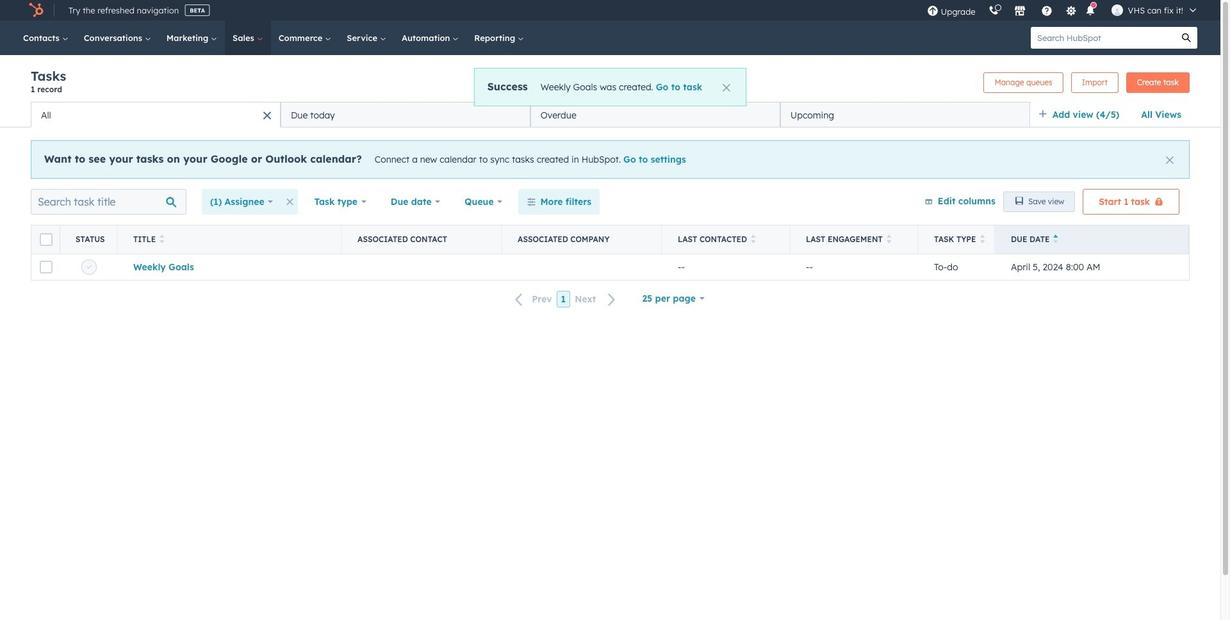 Task type: locate. For each thing, give the bounding box(es) containing it.
2 press to sort. element from the left
[[751, 235, 756, 245]]

1 vertical spatial close image
[[1166, 156, 1174, 164]]

menu
[[920, 0, 1205, 21]]

jer mill image
[[1111, 4, 1123, 16]]

ascending sort. press to sort descending. element
[[1054, 235, 1058, 245]]

tab list
[[31, 102, 1030, 128]]

1 vertical spatial alert
[[31, 140, 1190, 179]]

1 horizontal spatial close image
[[1166, 156, 1174, 164]]

2 column header from the left
[[60, 226, 118, 254]]

0 horizontal spatial press to sort. image
[[751, 235, 756, 243]]

0 horizontal spatial close image
[[723, 84, 731, 92]]

3 column header from the left
[[342, 226, 502, 254]]

2 press to sort. image from the left
[[887, 235, 891, 243]]

1 press to sort. image from the left
[[751, 235, 756, 243]]

Search task title search field
[[31, 189, 186, 215]]

close image
[[723, 84, 731, 92], [1166, 156, 1174, 164]]

alert
[[474, 68, 747, 106], [31, 140, 1190, 179]]

3 press to sort. image from the left
[[980, 235, 985, 243]]

1 press to sort. element from the left
[[160, 235, 165, 245]]

press to sort. image
[[751, 235, 756, 243], [887, 235, 891, 243], [980, 235, 985, 243]]

press to sort. element
[[160, 235, 165, 245], [751, 235, 756, 245], [887, 235, 891, 245], [980, 235, 985, 245]]

1 horizontal spatial press to sort. image
[[887, 235, 891, 243]]

press to sort. image for first press to sort. element from the right
[[980, 235, 985, 243]]

1 column header from the left
[[31, 226, 60, 254]]

column header
[[31, 226, 60, 254], [60, 226, 118, 254], [342, 226, 502, 254], [502, 226, 662, 254]]

2 horizontal spatial press to sort. image
[[980, 235, 985, 243]]

0 vertical spatial close image
[[723, 84, 731, 92]]

banner
[[31, 68, 1190, 102]]

press to sort. image for 3rd press to sort. element
[[887, 235, 891, 243]]



Task type: vqa. For each thing, say whether or not it's contained in the screenshot.
1st column header from the right
yes



Task type: describe. For each thing, give the bounding box(es) containing it.
Search HubSpot search field
[[1031, 27, 1176, 49]]

4 press to sort. element from the left
[[980, 235, 985, 245]]

4 column header from the left
[[502, 226, 662, 254]]

marketplaces image
[[1014, 6, 1025, 17]]

0 vertical spatial alert
[[474, 68, 747, 106]]

press to sort. image for third press to sort. element from the right
[[751, 235, 756, 243]]

task status: not completed image
[[86, 265, 92, 270]]

pagination navigation
[[508, 291, 624, 308]]

3 press to sort. element from the left
[[887, 235, 891, 245]]

close image for bottom alert
[[1166, 156, 1174, 164]]

ascending sort. press to sort descending. image
[[1054, 235, 1058, 243]]

press to sort. image
[[160, 235, 165, 243]]

close image for the topmost alert
[[723, 84, 731, 92]]



